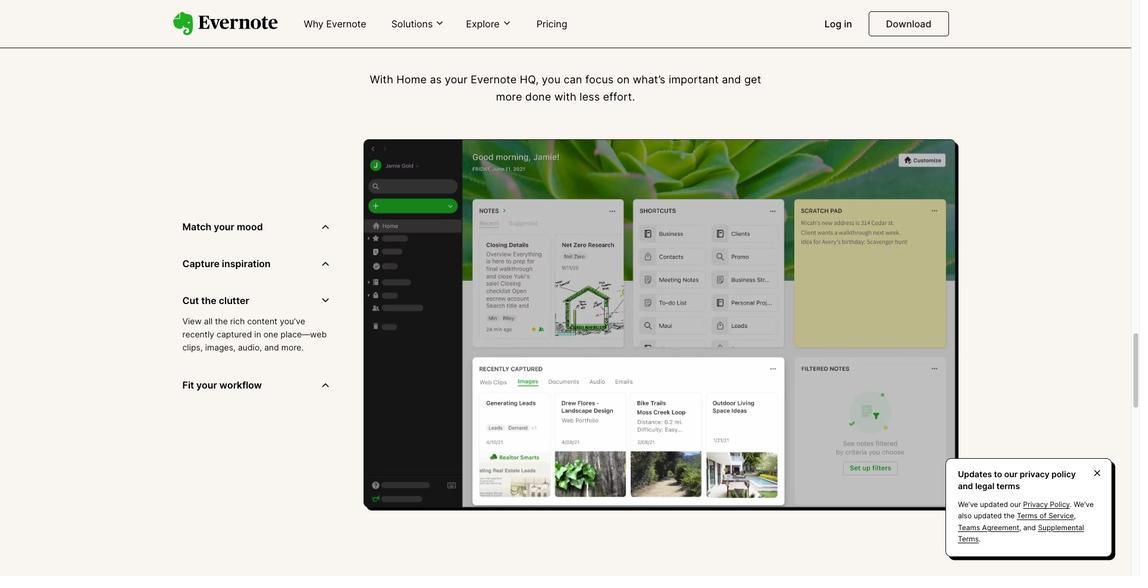 Task type: describe. For each thing, give the bounding box(es) containing it.
updates
[[959, 469, 993, 479]]

captured
[[217, 329, 252, 339]]

legal
[[976, 481, 995, 491]]

as
[[430, 73, 442, 86]]

with home as your evernote hq, you can focus on what's important and get more done with less effort.
[[370, 73, 762, 103]]

privacy
[[1020, 469, 1050, 479]]

clutter
[[219, 295, 249, 307]]

policy
[[1052, 469, 1076, 479]]

supplemental terms
[[959, 523, 1085, 543]]

agreement
[[983, 523, 1020, 532]]

updated inside . we've also updated the
[[974, 512, 1002, 521]]

we've updated our privacy policy
[[959, 500, 1070, 509]]

. for . we've also updated the
[[1070, 500, 1072, 509]]

all
[[204, 316, 213, 326]]

focus
[[586, 73, 614, 86]]

0 horizontal spatial ,
[[1020, 523, 1022, 532]]

fit your workflow
[[182, 379, 262, 391]]

supplemental terms link
[[959, 523, 1085, 543]]

cut clutter image
[[363, 139, 959, 511]]

the inside . we've also updated the
[[1004, 512, 1015, 521]]

mood
[[237, 221, 263, 233]]

terms inside supplemental terms
[[959, 535, 979, 543]]

and inside 'with home as your evernote hq, you can focus on what's important and get more done with less effort.'
[[722, 73, 742, 86]]

cut
[[182, 295, 199, 307]]

inspiration
[[222, 258, 271, 270]]

more.
[[282, 343, 304, 353]]

solutions
[[392, 18, 433, 30]]

less
[[580, 91, 600, 103]]

the inside view all the rich content you've recently captured in one place—web clips, images, audio, and more.
[[215, 316, 228, 326]]

log in link
[[818, 13, 860, 36]]

. we've also updated the
[[959, 500, 1094, 521]]

our for privacy
[[1005, 469, 1018, 479]]

explore button
[[463, 17, 515, 30]]

terms of service link
[[1017, 512, 1074, 521]]

to
[[995, 469, 1003, 479]]

evernote inside "link"
[[326, 18, 367, 30]]

teams
[[959, 523, 981, 532]]

1 we've from the left
[[959, 500, 979, 509]]

evernote inside 'with home as your evernote hq, you can focus on what's important and get more done with less effort.'
[[471, 73, 517, 86]]

why evernote
[[304, 18, 367, 30]]

match
[[182, 221, 212, 233]]

images,
[[205, 343, 236, 353]]

privacy policy link
[[1024, 500, 1070, 509]]

you
[[542, 73, 561, 86]]

your for mood
[[214, 221, 235, 233]]

of
[[1040, 512, 1047, 521]]

home
[[397, 73, 427, 86]]

teams agreement link
[[959, 523, 1020, 532]]

recently
[[182, 329, 214, 339]]



Task type: locate. For each thing, give the bounding box(es) containing it.
terms inside terms of service , teams agreement , and
[[1017, 512, 1038, 521]]

, up supplemental
[[1074, 512, 1076, 521]]

updated down legal
[[981, 500, 1009, 509]]

your
[[445, 73, 468, 86], [214, 221, 235, 233], [197, 379, 217, 391]]

explore
[[466, 18, 500, 30]]

your for workflow
[[197, 379, 217, 391]]

1 vertical spatial ,
[[1020, 523, 1022, 532]]

and left get
[[722, 73, 742, 86]]

pricing link
[[530, 13, 575, 36]]

0 vertical spatial the
[[201, 295, 217, 307]]

terms down teams at right bottom
[[959, 535, 979, 543]]

terms
[[997, 481, 1021, 491]]

terms down privacy
[[1017, 512, 1038, 521]]

solutions button
[[388, 17, 449, 30]]

and inside view all the rich content you've recently captured in one place—web clips, images, audio, and more.
[[264, 343, 279, 353]]

match your mood
[[182, 221, 263, 233]]

we've up also
[[959, 500, 979, 509]]

and down the one
[[264, 343, 279, 353]]

with
[[555, 91, 577, 103]]

clips,
[[182, 343, 203, 353]]

one
[[264, 329, 278, 339]]

updated up teams agreement link
[[974, 512, 1002, 521]]

0 vertical spatial ,
[[1074, 512, 1076, 521]]

0 horizontal spatial .
[[979, 535, 981, 543]]

terms
[[1017, 512, 1038, 521], [959, 535, 979, 543]]

the
[[201, 295, 217, 307], [215, 316, 228, 326], [1004, 512, 1015, 521]]

1 horizontal spatial we've
[[1074, 500, 1094, 509]]

updates to our privacy policy and legal terms
[[959, 469, 1076, 491]]

0 vertical spatial .
[[1070, 500, 1072, 509]]

the right cut on the left bottom of page
[[201, 295, 217, 307]]

in inside view all the rich content you've recently captured in one place—web clips, images, audio, and more.
[[254, 329, 261, 339]]

policy
[[1051, 500, 1070, 509]]

also
[[959, 512, 972, 521]]

capture inspiration
[[182, 258, 271, 270]]

get
[[745, 73, 762, 86]]

why evernote link
[[297, 13, 374, 36]]

, down . we've also updated the
[[1020, 523, 1022, 532]]

hq,
[[520, 73, 539, 86]]

1 vertical spatial updated
[[974, 512, 1002, 521]]

rich
[[230, 316, 245, 326]]

0 vertical spatial our
[[1005, 469, 1018, 479]]

evernote up more
[[471, 73, 517, 86]]

.
[[1070, 500, 1072, 509], [979, 535, 981, 543]]

in
[[845, 18, 853, 30], [254, 329, 261, 339]]

1 vertical spatial in
[[254, 329, 261, 339]]

cut the clutter
[[182, 295, 249, 307]]

view all the rich content you've recently captured in one place—web clips, images, audio, and more.
[[182, 316, 327, 353]]

terms of service , teams agreement , and
[[959, 512, 1076, 532]]

1 vertical spatial our
[[1011, 500, 1022, 509]]

log in
[[825, 18, 853, 30]]

evernote logo image
[[173, 12, 278, 36]]

privacy
[[1024, 500, 1049, 509]]

in right log on the right
[[845, 18, 853, 30]]

done
[[526, 91, 552, 103]]

on
[[617, 73, 630, 86]]

and down updates
[[959, 481, 974, 491]]

your left mood
[[214, 221, 235, 233]]

1 vertical spatial evernote
[[471, 73, 517, 86]]

0 horizontal spatial evernote
[[326, 18, 367, 30]]

evernote right why
[[326, 18, 367, 30]]

supplemental
[[1039, 523, 1085, 532]]

our up "terms"
[[1005, 469, 1018, 479]]

capture
[[182, 258, 220, 270]]

updated
[[981, 500, 1009, 509], [974, 512, 1002, 521]]

in left the one
[[254, 329, 261, 339]]

pricing
[[537, 18, 568, 30]]

1 horizontal spatial .
[[1070, 500, 1072, 509]]

content
[[247, 316, 278, 326]]

1 vertical spatial the
[[215, 316, 228, 326]]

0 vertical spatial evernote
[[326, 18, 367, 30]]

and down . we've also updated the
[[1024, 523, 1037, 532]]

and inside terms of service , teams agreement , and
[[1024, 523, 1037, 532]]

and inside updates to our privacy policy and legal terms
[[959, 481, 974, 491]]

why
[[304, 18, 324, 30]]

you've
[[280, 316, 305, 326]]

download link
[[869, 11, 949, 36]]

the right all at the left bottom
[[215, 316, 228, 326]]

0 vertical spatial updated
[[981, 500, 1009, 509]]

0 horizontal spatial we've
[[959, 500, 979, 509]]

1 vertical spatial terms
[[959, 535, 979, 543]]

1 horizontal spatial terms
[[1017, 512, 1038, 521]]

can
[[564, 73, 583, 86]]

. down teams agreement link
[[979, 535, 981, 543]]

more
[[496, 91, 522, 103]]

fit
[[182, 379, 194, 391]]

evernote
[[326, 18, 367, 30], [471, 73, 517, 86]]

the down we've updated our privacy policy
[[1004, 512, 1015, 521]]

. inside . we've also updated the
[[1070, 500, 1072, 509]]

your inside 'with home as your evernote hq, you can focus on what's important and get more done with less effort.'
[[445, 73, 468, 86]]

2 we've from the left
[[1074, 500, 1094, 509]]

your right the as
[[445, 73, 468, 86]]

,
[[1074, 512, 1076, 521], [1020, 523, 1022, 532]]

service
[[1049, 512, 1074, 521]]

1 vertical spatial .
[[979, 535, 981, 543]]

view
[[182, 316, 202, 326]]

1 horizontal spatial evernote
[[471, 73, 517, 86]]

2 vertical spatial your
[[197, 379, 217, 391]]

our up terms of service , teams agreement , and
[[1011, 500, 1022, 509]]

our inside updates to our privacy policy and legal terms
[[1005, 469, 1018, 479]]

1 horizontal spatial ,
[[1074, 512, 1076, 521]]

download
[[887, 18, 932, 30]]

important
[[669, 73, 719, 86]]

and
[[722, 73, 742, 86], [264, 343, 279, 353], [959, 481, 974, 491], [1024, 523, 1037, 532]]

what's
[[633, 73, 666, 86]]

we've right policy
[[1074, 500, 1094, 509]]

1 horizontal spatial in
[[845, 18, 853, 30]]

0 vertical spatial terms
[[1017, 512, 1038, 521]]

your right fit
[[197, 379, 217, 391]]

0 vertical spatial your
[[445, 73, 468, 86]]

place—web
[[281, 329, 327, 339]]

our
[[1005, 469, 1018, 479], [1011, 500, 1022, 509]]

workflow
[[220, 379, 262, 391]]

we've inside . we've also updated the
[[1074, 500, 1094, 509]]

2 vertical spatial the
[[1004, 512, 1015, 521]]

1 vertical spatial your
[[214, 221, 235, 233]]

our for privacy
[[1011, 500, 1022, 509]]

. for .
[[979, 535, 981, 543]]

0 horizontal spatial terms
[[959, 535, 979, 543]]

. up service
[[1070, 500, 1072, 509]]

0 horizontal spatial in
[[254, 329, 261, 339]]

with
[[370, 73, 394, 86]]

audio,
[[238, 343, 262, 353]]

log
[[825, 18, 842, 30]]

0 vertical spatial in
[[845, 18, 853, 30]]

we've
[[959, 500, 979, 509], [1074, 500, 1094, 509]]

effort.
[[603, 91, 635, 103]]



Task type: vqa. For each thing, say whether or not it's contained in the screenshot.
For
no



